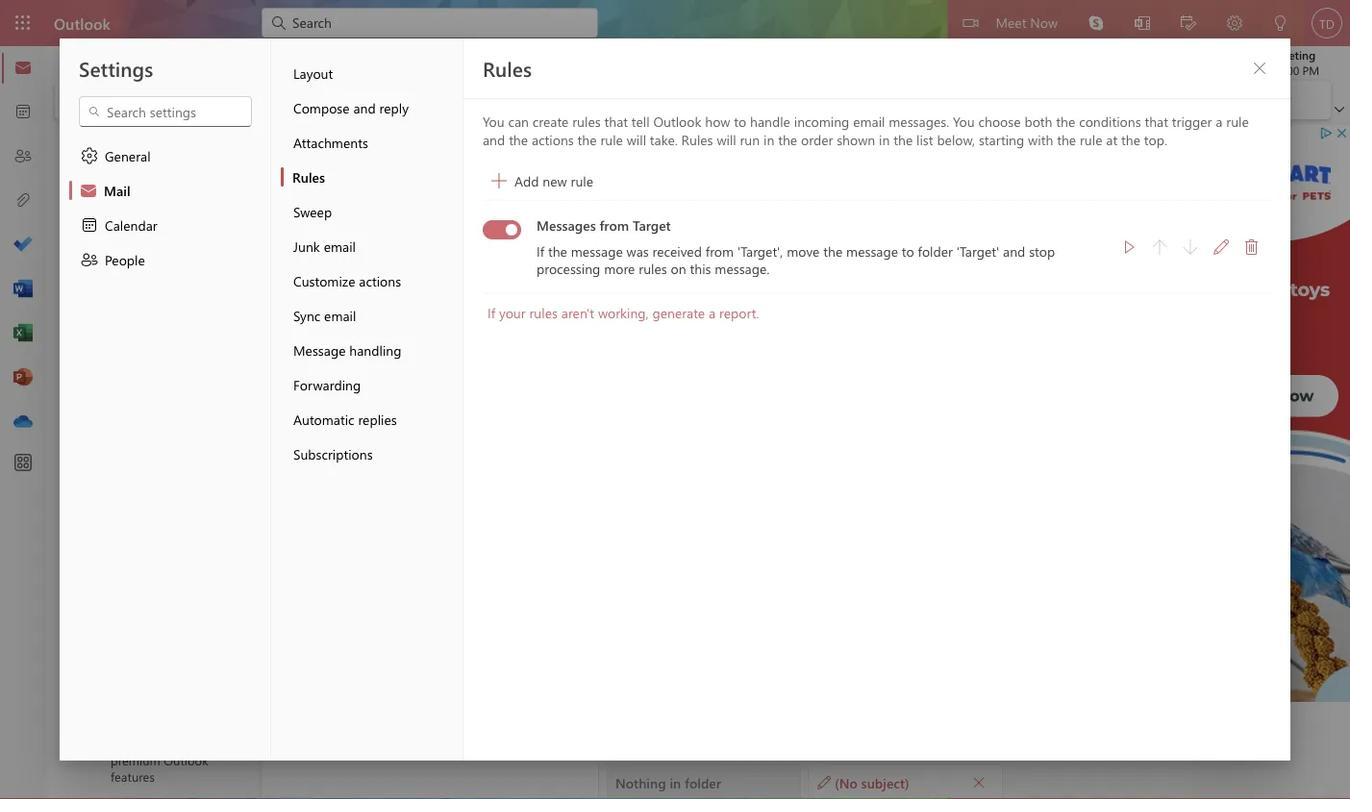 Task type: describe. For each thing, give the bounding box(es) containing it.

[[80, 146, 99, 165]]

general
[[105, 147, 151, 165]]

a inside you can create rules that tell outlook how to handle incoming email messages. you choose both the conditions that trigger a rule and the actions the rule will take. rules will run in the order shown in the list below, starting with the rule at the top.
[[1216, 113, 1223, 130]]

2 you from the left
[[954, 113, 975, 130]]

text
[[485, 52, 507, 70]]

at inside you can create rules that tell outlook how to handle incoming email messages. you choose both the conditions that trigger a rule and the actions the rule will take. rules will run in the order shown in the list below, starting with the rule at the top.
[[1107, 130, 1118, 148]]

pm
[[1303, 62, 1320, 77]]

 emoji
[[458, 90, 514, 110]]

new
[[543, 172, 567, 190]]

settings
[[79, 55, 153, 82]]

'target',
[[738, 242, 784, 260]]

mike@example.com
[[339, 151, 489, 173]]

document containing settings
[[0, 0, 1351, 800]]

stop
[[1030, 242, 1056, 260]]

sweep button
[[281, 194, 463, 229]]

junk
[[293, 237, 320, 255]]

12:00
[[1273, 62, 1300, 77]]

left-rail-appbar navigation
[[4, 46, 42, 445]]

forwarding
[[293, 376, 361, 394]]


[[114, 177, 134, 196]]

calendar image
[[13, 103, 33, 122]]

at inside reading pane main content
[[1106, 246, 1116, 261]]

to do image
[[13, 236, 33, 255]]

 for  (no subject)
[[818, 776, 831, 789]]

sweep
[[293, 203, 332, 220]]

rule left tell
[[601, 130, 623, 148]]

to inside messages from target if the message was received from 'target', move the message to folder 'target' and stop processing more rules on this message.
[[902, 242, 915, 260]]

view
[[472, 201, 501, 219]]

files image
[[13, 191, 33, 211]]

shown
[[837, 130, 876, 148]]

folder for nothing in folder
[[685, 774, 722, 792]]

folder for nothing in folder looks empty over here.
[[447, 603, 483, 621]]

1 message from the left
[[571, 242, 623, 260]]

12
[[434, 310, 449, 328]]

128gb
[[500, 310, 539, 328]]

message handling
[[293, 341, 402, 359]]

settings tab list
[[60, 38, 271, 761]]

in inside "button"
[[670, 774, 681, 792]]

sync email
[[293, 306, 356, 324]]

drafts
[[141, 255, 177, 273]]

 (no subject)
[[818, 774, 910, 792]]

home button
[[96, 46, 161, 76]]

profile
[[505, 201, 542, 219]]

actions inside button
[[359, 272, 401, 290]]

meet
[[996, 13, 1027, 31]]

folder inside messages from target if the message was received from 'target', move the message to folder 'target' and stop processing more rules on this message.
[[918, 242, 953, 260]]

m button
[[281, 151, 327, 197]]

 inside reading pane main content
[[973, 776, 986, 789]]


[[80, 250, 99, 269]]

cc
[[1111, 199, 1123, 215]]

$0.00 apple iphone 12 - blue - 128gb (with 24 monthly payments)
[[312, 310, 711, 328]]

nothing for nothing in folder
[[616, 774, 666, 792]]

top.
[[1145, 130, 1168, 148]]

and inside you can create rules that tell outlook how to handle incoming email messages. you choose both the conditions that trigger a rule and the actions the rule will take. rules will run in the order shown in the list below, starting with the rule at the top.
[[483, 130, 505, 148]]

actions inside you can create rules that tell outlook how to handle incoming email messages. you choose both the conditions that trigger a rule and the actions the rule will take. rules will run in the order shown in the list below, starting with the rule at the top.
[[532, 130, 574, 148]]

am
[[1143, 246, 1161, 261]]


[[964, 15, 979, 31]]

 tree item
[[70, 206, 225, 244]]

if inside if your rules aren't working, generate a report. button
[[488, 304, 496, 322]]

2 will from the left
[[717, 130, 737, 148]]

to whom it may concern,
[[619, 293, 783, 312]]

rule right  button
[[1080, 130, 1103, 148]]

rules inside messages from target if the message was received from 'target', move the message to folder 'target' and stop processing more rules on this message.
[[639, 260, 667, 278]]

incoming
[[794, 113, 850, 130]]

0 vertical spatial rules
[[483, 55, 532, 82]]

24
[[578, 310, 593, 328]]

more apps image
[[13, 454, 33, 473]]

rules button
[[281, 160, 463, 194]]

premium
[[111, 752, 160, 769]]

reply
[[380, 99, 409, 116]]


[[458, 90, 477, 110]]

outlook banner
[[0, 0, 1351, 46]]

Search settings search field
[[101, 102, 232, 121]]

the right both
[[1057, 113, 1076, 130]]

nothing in folder
[[616, 774, 722, 792]]

order
[[801, 130, 834, 148]]

the right move on the top right
[[824, 242, 843, 260]]

bcc
[[1139, 199, 1156, 215]]

results
[[312, 248, 361, 269]]

compose and reply
[[293, 99, 409, 116]]

subscriptions
[[293, 445, 373, 463]]

pictures
[[390, 91, 437, 109]]

Add a subject text field
[[607, 239, 1028, 269]]

trigger
[[1173, 113, 1213, 130]]

draft saved at 9:48 am
[[1045, 246, 1161, 261]]

processing
[[537, 260, 601, 278]]

1 - from the left
[[452, 310, 458, 328]]

mail image
[[13, 59, 33, 78]]

premium outlook features button
[[70, 709, 261, 800]]

rules inside you can create rules that tell outlook how to handle incoming email messages. you choose both the conditions that trigger a rule and the actions the rule will take. rules will run in the order shown in the list below, starting with the rule at the top.
[[573, 113, 601, 130]]

customize actions button
[[281, 264, 463, 298]]

tell
[[632, 113, 650, 130]]

1 will from the left
[[627, 130, 647, 148]]

 for 
[[1214, 239, 1230, 255]]

2 - from the left
[[491, 310, 496, 328]]

nothing in folder button
[[607, 765, 801, 800]]

rules inside button
[[530, 304, 558, 322]]

starting
[[979, 130, 1025, 148]]

nothing for nothing in folder looks empty over here.
[[377, 603, 428, 621]]

rule right the new
[[571, 172, 594, 190]]

to inside you can create rules that tell outlook how to handle incoming email messages. you choose both the conditions that trigger a rule and the actions the rule will take. rules will run in the order shown in the list below, starting with the rule at the top.
[[734, 113, 747, 130]]

message button
[[278, 46, 359, 76]]

 meeting 12:00 pm
[[1250, 47, 1320, 77]]

generate
[[653, 304, 705, 322]]

sync email button
[[281, 298, 463, 333]]

draft
[[1045, 246, 1071, 261]]

powerpoint image
[[13, 369, 33, 388]]

to for to
[[640, 197, 655, 215]]

layout button
[[281, 56, 463, 90]]


[[88, 105, 101, 118]]

below,
[[938, 130, 976, 148]]

rule right trigger
[[1227, 113, 1250, 130]]

subject)
[[862, 774, 910, 792]]

 pictures
[[367, 90, 437, 110]]

 button
[[1207, 232, 1237, 262]]

messages.
[[889, 113, 950, 130]]

the left order
[[779, 130, 798, 148]]

0 vertical spatial  button
[[1245, 53, 1276, 84]]

outlook inside banner
[[54, 13, 111, 33]]

mike@example.com button
[[339, 151, 489, 176]]

premium outlook features
[[111, 752, 208, 785]]

meeting
[[1273, 47, 1316, 62]]

take.
[[650, 130, 678, 148]]

To text field
[[687, 196, 1102, 218]]

 general
[[80, 146, 151, 165]]

concern,
[[724, 293, 783, 312]]

and inside messages from target if the message was received from 'target', move the message to folder 'target' and stop processing more rules on this message.
[[1004, 242, 1026, 260]]

the right with
[[1058, 130, 1077, 148]]

was
[[627, 242, 649, 260]]

m
[[297, 164, 311, 184]]

 button
[[1027, 140, 1075, 171]]

rules tab panel
[[464, 38, 1291, 761]]


[[492, 173, 507, 189]]



Task type: locate. For each thing, give the bounding box(es) containing it.
mobile
[[324, 291, 366, 309]]

to down the to 'text box'
[[902, 242, 915, 260]]

2 horizontal spatial outlook
[[654, 113, 702, 130]]

email right t-
[[324, 306, 356, 324]]

rules up emoji
[[483, 55, 532, 82]]

message inside tab list
[[292, 52, 344, 70]]

actions down junk email 'button' on the left top
[[359, 272, 401, 290]]

in
[[764, 130, 775, 148], [880, 130, 890, 148], [431, 603, 443, 621], [670, 774, 681, 792]]

nothing inside "button"
[[616, 774, 666, 792]]

 sent items
[[114, 216, 204, 235]]

folder
[[918, 242, 953, 260], [447, 603, 483, 621], [685, 774, 722, 792]]

and inside button
[[354, 99, 376, 116]]

in inside nothing in folder looks empty over here.
[[431, 603, 443, 621]]

to for to whom it may concern,
[[619, 293, 633, 312]]

will left take.
[[627, 130, 647, 148]]

0 vertical spatial and
[[354, 99, 376, 116]]


[[1153, 239, 1168, 255]]

the down 'messages'
[[548, 242, 568, 260]]

dialog containing settings
[[0, 0, 1351, 800]]


[[1214, 239, 1230, 255], [818, 776, 831, 789]]

rules right create
[[573, 113, 601, 130]]

1 vertical spatial actions
[[359, 272, 401, 290]]

email for sync email
[[324, 306, 356, 324]]

automatic replies
[[293, 410, 397, 428]]

to right how at right
[[734, 113, 747, 130]]

message list section
[[262, 128, 711, 799]]

rules
[[483, 55, 532, 82], [682, 130, 713, 148], [292, 168, 325, 186]]

will left run
[[717, 130, 737, 148]]

rules inside you can create rules that tell outlook how to handle incoming email messages. you choose both the conditions that trigger a rule and the actions the rule will take. rules will run in the order shown in the list below, starting with the rule at the top.
[[682, 130, 713, 148]]

email inside the sync email button
[[324, 306, 356, 324]]

outlook right the "premium"
[[164, 752, 208, 769]]

1 that from the left
[[605, 113, 628, 130]]

1 vertical spatial email
[[324, 237, 356, 255]]

0 vertical spatial actions
[[532, 130, 574, 148]]

 button right subject)
[[966, 769, 993, 796]]

tree
[[70, 398, 225, 800]]

application containing settings
[[0, 0, 1351, 800]]

0 vertical spatial nothing
[[377, 603, 428, 621]]

email for junk email
[[324, 237, 356, 255]]

0 horizontal spatial rules
[[530, 304, 558, 322]]

0 vertical spatial 
[[1214, 239, 1230, 255]]

0 horizontal spatial -
[[452, 310, 458, 328]]

 inside the rules tab panel
[[1253, 61, 1268, 76]]

2 vertical spatial and
[[1004, 242, 1026, 260]]


[[1253, 61, 1268, 76], [973, 776, 986, 789]]

message for message
[[292, 52, 344, 70]]

 left '12:00'
[[1250, 57, 1265, 72]]

1 horizontal spatial -
[[491, 310, 496, 328]]

messages
[[537, 216, 596, 234]]

1 vertical spatial 
[[973, 776, 986, 789]]

1 horizontal spatial if
[[537, 242, 545, 260]]

that left trigger
[[1145, 113, 1169, 130]]

2 vertical spatial outlook
[[164, 752, 208, 769]]

- right blue
[[491, 310, 496, 328]]

0 vertical spatial 
[[1250, 57, 1265, 72]]

onedrive image
[[13, 413, 33, 432]]

messages from target if the message was received from 'target', move the message to folder 'target' and stop processing more rules on this message.
[[537, 216, 1056, 278]]

$0.00
[[312, 310, 344, 328]]

1 vertical spatial 
[[80, 216, 99, 235]]

0 vertical spatial to
[[640, 197, 655, 215]]

2 that from the left
[[1145, 113, 1169, 130]]

0 vertical spatial email
[[854, 113, 886, 130]]

will
[[627, 130, 647, 148], [717, 130, 737, 148]]

bcc button
[[1132, 191, 1163, 222]]

at right  on the top of the page
[[1107, 130, 1118, 148]]

0 vertical spatial rules
[[573, 113, 601, 130]]

outlook inside you can create rules that tell outlook how to handle incoming email messages. you choose both the conditions that trigger a rule and the actions the rule will take. rules will run in the order shown in the list below, starting with the rule at the top.
[[654, 113, 702, 130]]

1 horizontal spatial folder
[[685, 774, 722, 792]]

0 vertical spatial message
[[292, 52, 344, 70]]

0 horizontal spatial rules
[[292, 168, 325, 186]]

if down 'messages'
[[537, 242, 545, 260]]

folder inside nothing in folder "button"
[[685, 774, 722, 792]]

and left "reply"
[[354, 99, 376, 116]]

message handling button
[[281, 333, 463, 368]]

 button
[[1075, 140, 1113, 171]]

items
[[172, 216, 204, 234]]

replies
[[358, 410, 397, 428]]

1 vertical spatial rules
[[682, 130, 713, 148]]

1 horizontal spatial nothing
[[616, 774, 666, 792]]

here.
[[470, 628, 499, 646]]

outlook inside premium outlook features
[[164, 752, 208, 769]]

1 horizontal spatial rules
[[573, 113, 601, 130]]

target
[[633, 216, 671, 234]]

0 horizontal spatial if
[[488, 304, 496, 322]]

message inside document
[[293, 341, 346, 359]]

over
[[440, 628, 466, 646]]

1 vertical spatial outlook
[[654, 113, 702, 130]]

reading pane main content
[[599, 120, 1192, 800]]

0 horizontal spatial will
[[627, 130, 647, 148]]

 left (no
[[818, 776, 831, 789]]

0 vertical spatial to
[[734, 113, 747, 130]]

1 vertical spatial if
[[488, 304, 496, 322]]

rules heading
[[483, 55, 532, 82]]

people
[[105, 251, 145, 268]]

2 vertical spatial rules
[[292, 168, 325, 186]]

email
[[854, 113, 886, 130], [324, 237, 356, 255], [324, 306, 356, 324]]

t-mobile
[[312, 291, 366, 309]]

message for message handling
[[293, 341, 346, 359]]

you down emoji
[[483, 113, 505, 130]]

2 horizontal spatial rules
[[639, 260, 667, 278]]

1 vertical spatial folder
[[447, 603, 483, 621]]

now
[[1031, 13, 1058, 31]]

1 horizontal spatial that
[[1145, 113, 1169, 130]]

received
[[653, 242, 702, 260]]

email right incoming
[[854, 113, 886, 130]]

 left '12:00'
[[1253, 61, 1268, 76]]

message down 'messages'
[[571, 242, 623, 260]]

0 horizontal spatial actions
[[359, 272, 401, 290]]

t-
[[312, 291, 324, 309]]

tab list containing home
[[95, 46, 661, 76]]

rules up sweep
[[292, 168, 325, 186]]

0 horizontal spatial to
[[619, 293, 633, 312]]

2 vertical spatial folder
[[685, 774, 722, 792]]

 inside  meeting 12:00 pm
[[1250, 57, 1265, 72]]

add
[[515, 172, 539, 190]]

2 horizontal spatial rules
[[682, 130, 713, 148]]

1 horizontal spatial to
[[640, 197, 655, 215]]

include group
[[59, 81, 609, 119]]

folder inside nothing in folder looks empty over here.
[[447, 603, 483, 621]]

if inside messages from target if the message was received from 'target', move the message to folder 'target' and stop processing more rules on this message.
[[537, 242, 545, 260]]

rules inside button
[[292, 168, 325, 186]]

the left top.
[[1122, 130, 1141, 148]]

 button left pm
[[1245, 53, 1276, 84]]

compose
[[293, 99, 350, 116]]

the right create
[[578, 130, 597, 148]]

and left the stop
[[1004, 242, 1026, 260]]

report.
[[720, 304, 760, 322]]

 add new rule
[[492, 172, 594, 190]]

favorites tree item
[[70, 129, 225, 167]]

inbox rules element
[[483, 113, 1272, 332]]

monthly
[[596, 310, 646, 328]]


[[114, 216, 134, 235]]

may
[[692, 293, 721, 312]]

filter button
[[474, 243, 552, 274]]

(no
[[835, 774, 858, 792]]

layout
[[293, 64, 333, 82]]

nothing inside nothing in folder looks empty over here.
[[377, 603, 428, 621]]

email right junk at the top of the page
[[324, 237, 356, 255]]

0 horizontal spatial a
[[709, 304, 716, 322]]

 button
[[1245, 53, 1276, 84], [966, 769, 993, 796]]

0 horizontal spatial that
[[605, 113, 628, 130]]

- right 12
[[452, 310, 458, 328]]

'target'
[[957, 242, 1000, 260]]

message down $0.00
[[293, 341, 346, 359]]

subscriptions button
[[281, 437, 463, 471]]

1 vertical spatial and
[[483, 130, 505, 148]]

1 horizontal spatial you
[[954, 113, 975, 130]]

 for  calendar
[[80, 216, 99, 235]]

t mobile image
[[271, 294, 302, 325]]

1 horizontal spatial rules
[[483, 55, 532, 82]]

outlook link
[[54, 0, 111, 46]]

0 vertical spatial folder
[[918, 242, 953, 260]]

0 vertical spatial a
[[1216, 113, 1223, 130]]

0 horizontal spatial nothing
[[377, 603, 428, 621]]

0 horizontal spatial to
[[734, 113, 747, 130]]

1 vertical spatial from
[[706, 242, 734, 260]]

if your rules aren't working, generate a report. button
[[483, 294, 768, 332]]

tab list
[[95, 46, 661, 76]]


[[79, 181, 98, 200]]

1 you from the left
[[483, 113, 505, 130]]

rules left on
[[639, 260, 667, 278]]

disable rule: messages from target image
[[506, 224, 518, 236]]

word image
[[13, 280, 33, 299]]

 right 
[[1214, 239, 1230, 255]]

both
[[1025, 113, 1053, 130]]

outlook up  button
[[54, 13, 111, 33]]

1 vertical spatial rules
[[639, 260, 667, 278]]

working,
[[598, 304, 649, 322]]

people image
[[13, 147, 33, 166]]

dialog
[[0, 0, 1351, 800]]

on
[[671, 260, 687, 278]]

 left the 
[[80, 216, 99, 235]]

handling
[[350, 341, 402, 359]]

a right trigger
[[1216, 113, 1223, 130]]

 right subject)
[[973, 776, 986, 789]]

more
[[604, 260, 635, 278]]

0 horizontal spatial from
[[600, 216, 629, 234]]

 inside  (no subject)
[[818, 776, 831, 789]]

1 horizontal spatial 
[[1214, 239, 1230, 255]]

a inside button
[[709, 304, 716, 322]]

0 horizontal spatial message
[[571, 242, 623, 260]]

1 horizontal spatial from
[[706, 242, 734, 260]]

to button
[[618, 191, 677, 221]]

1 vertical spatial 
[[818, 776, 831, 789]]


[[66, 53, 86, 74]]

1 horizontal spatial 
[[1253, 61, 1268, 76]]

2 horizontal spatial folder
[[918, 242, 953, 260]]

message
[[571, 242, 623, 260], [847, 242, 899, 260]]

0 horizontal spatial 
[[80, 216, 99, 235]]

favorites tree
[[70, 121, 225, 360]]

to inside button
[[640, 197, 655, 215]]

0 vertical spatial if
[[537, 242, 545, 260]]

1 vertical spatial  button
[[966, 769, 993, 796]]

rules right take.
[[682, 130, 713, 148]]

0 horizontal spatial outlook
[[54, 13, 111, 33]]

outlook right tell
[[654, 113, 702, 130]]

 people
[[80, 250, 145, 269]]

automatic replies button
[[281, 402, 463, 437]]

1 horizontal spatial 
[[1250, 57, 1265, 72]]

if your rules aren't working, generate a report.
[[488, 304, 760, 322]]

0 horizontal spatial folder
[[447, 603, 483, 621]]

at
[[1107, 130, 1118, 148], [1106, 246, 1116, 261]]

 button
[[80, 129, 113, 165]]

1 horizontal spatial message
[[847, 242, 899, 260]]

attachments
[[293, 133, 368, 151]]

1 vertical spatial to
[[902, 242, 915, 260]]

0 horizontal spatial 
[[818, 776, 831, 789]]

0 vertical spatial outlook
[[54, 13, 111, 33]]

a
[[1216, 113, 1223, 130], [709, 304, 716, 322]]

at left 9:48 at the top right of the page
[[1106, 246, 1116, 261]]

1 horizontal spatial a
[[1216, 113, 1223, 130]]

email inside you can create rules that tell outlook how to handle incoming email messages. you choose both the conditions that trigger a rule and the actions the rule will take. rules will run in the order shown in the list below, starting with the rule at the top.
[[854, 113, 886, 130]]

rules right ad
[[530, 304, 558, 322]]

 button
[[1176, 232, 1207, 262]]

0 horizontal spatial and
[[354, 99, 376, 116]]

Message body, press Alt+F10 to exit text field
[[619, 293, 1161, 561]]

if right blue
[[488, 304, 496, 322]]

1 vertical spatial nothing
[[616, 774, 666, 792]]

the left list
[[894, 130, 913, 148]]

0 vertical spatial from
[[600, 216, 629, 234]]

excel image
[[13, 324, 33, 343]]

 tree item
[[70, 244, 225, 283]]

2 vertical spatial rules
[[530, 304, 558, 322]]

message.
[[715, 260, 770, 278]]

that left tell
[[605, 113, 628, 130]]

0 vertical spatial at
[[1107, 130, 1118, 148]]


[[367, 90, 387, 110]]

to inside text field
[[619, 293, 633, 312]]

 for  meeting 12:00 pm
[[1250, 57, 1265, 72]]

 inside button
[[1214, 239, 1230, 255]]

from up was
[[600, 216, 629, 234]]

how
[[705, 113, 731, 130]]

email inside junk email 'button'
[[324, 237, 356, 255]]

1 vertical spatial a
[[709, 304, 716, 322]]

message up the include group
[[292, 52, 344, 70]]

0 horizontal spatial  button
[[966, 769, 993, 796]]

1 horizontal spatial actions
[[532, 130, 574, 148]]

2 horizontal spatial and
[[1004, 242, 1026, 260]]

to down 'more'
[[619, 293, 633, 312]]

2 message from the left
[[847, 242, 899, 260]]

nothing
[[377, 603, 428, 621], [616, 774, 666, 792]]

a left report.
[[709, 304, 716, 322]]

 button
[[1237, 232, 1268, 262]]

mike@example.com image
[[281, 151, 327, 197]]

message down the to 'text box'
[[847, 242, 899, 260]]

you left choose
[[954, 113, 975, 130]]

application
[[0, 0, 1351, 800]]

and up  button
[[483, 130, 505, 148]]

1 vertical spatial message
[[293, 341, 346, 359]]

actions right can
[[532, 130, 574, 148]]


[[1033, 148, 1049, 164]]

1 horizontal spatial will
[[717, 130, 737, 148]]

 inside settings tab list
[[80, 216, 99, 235]]

1 vertical spatial to
[[619, 293, 633, 312]]

automatic
[[293, 410, 355, 428]]

your
[[499, 304, 526, 322]]

2 vertical spatial email
[[324, 306, 356, 324]]

and
[[354, 99, 376, 116], [483, 130, 505, 148], [1004, 242, 1026, 260]]

from left 'target',
[[706, 242, 734, 260]]

junk email button
[[281, 229, 463, 264]]

format
[[439, 52, 481, 70]]

document
[[0, 0, 1351, 800]]

mike@example.com 
[[339, 151, 512, 175]]

1 horizontal spatial outlook
[[164, 752, 208, 769]]

1 vertical spatial at
[[1106, 246, 1116, 261]]

the up  button
[[509, 130, 528, 148]]

sync
[[293, 306, 321, 324]]

messages from target element
[[483, 201, 1272, 294]]

0 horizontal spatial 
[[973, 776, 986, 789]]

1 horizontal spatial  button
[[1245, 53, 1276, 84]]

1 horizontal spatial and
[[483, 130, 505, 148]]

blue
[[462, 310, 487, 328]]

0 vertical spatial 
[[1253, 61, 1268, 76]]

customize
[[293, 272, 355, 290]]

1 horizontal spatial to
[[902, 242, 915, 260]]

conditions
[[1080, 113, 1142, 130]]

0 horizontal spatial you
[[483, 113, 505, 130]]

settings heading
[[79, 55, 153, 82]]

to up target
[[640, 197, 655, 215]]



Task type: vqa. For each thing, say whether or not it's contained in the screenshot.

yes



